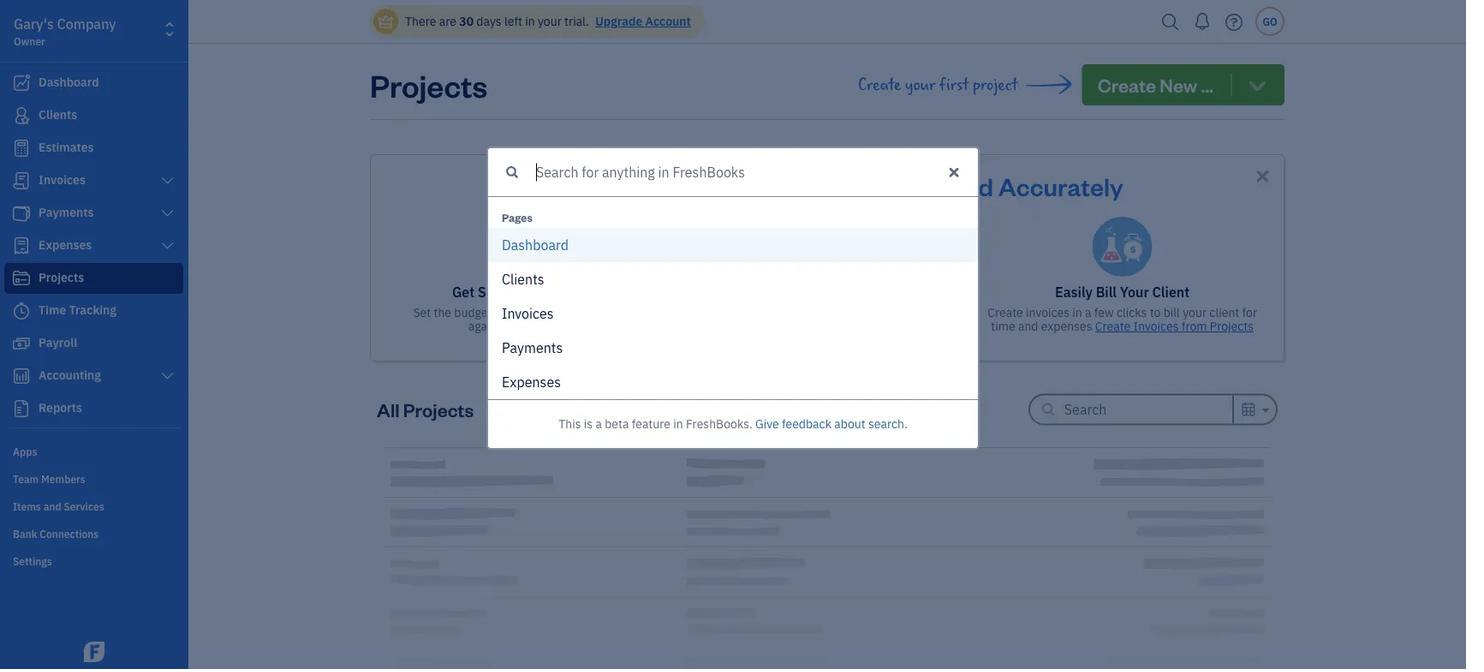 Task type: locate. For each thing, give the bounding box(es) containing it.
set the budget for the project and track time against it.
[[413, 305, 651, 334]]

a
[[511, 236, 519, 254], [549, 236, 556, 254], [1086, 305, 1092, 320], [510, 339, 518, 357], [596, 416, 602, 432]]

all projects
[[377, 397, 474, 422]]

the left "c"
[[513, 305, 530, 320]]

2 the from the left
[[513, 305, 530, 320]]

create down the bill at the right of page
[[1096, 318, 1131, 334]]

projects right the from
[[1210, 318, 1254, 334]]

1 horizontal spatial the
[[513, 305, 530, 320]]

a left d
[[549, 236, 556, 254]]

with
[[529, 283, 557, 301]]

to
[[1150, 305, 1161, 320]]

3 chevron large down image from the top
[[160, 369, 176, 383]]

0 horizontal spatial your
[[538, 13, 562, 29]]

settings image
[[13, 553, 183, 567]]

easily bill your client image
[[1093, 217, 1153, 277]]

track
[[597, 305, 624, 320]]

a left few
[[1086, 305, 1092, 320]]

get
[[897, 170, 939, 202], [452, 283, 475, 301]]

1 horizontal spatial in
[[674, 416, 683, 432]]

time right track
[[627, 305, 651, 320]]

it.
[[510, 318, 521, 334]]

1 horizontal spatial t
[[552, 339, 556, 357]]

all
[[377, 397, 400, 422]]

create invoices from projects
[[1096, 318, 1254, 334]]

in right feature on the bottom left
[[674, 416, 683, 432]]

create for create invoices from projects
[[1096, 318, 1131, 334]]

freshbooks image
[[81, 642, 108, 662]]

money image
[[11, 335, 32, 352]]

it
[[551, 318, 560, 334]]

2 horizontal spatial your
[[1183, 305, 1207, 320]]

gary's company owner
[[14, 15, 116, 48]]

a right is
[[596, 416, 602, 432]]

t down 'it'
[[552, 339, 556, 357]]

0 horizontal spatial for
[[495, 305, 510, 320]]

for
[[495, 305, 510, 320], [1243, 305, 1258, 320]]

projects
[[370, 64, 488, 105], [560, 283, 612, 301], [1210, 318, 1254, 334], [403, 397, 474, 422]]

2 vertical spatial your
[[1183, 305, 1207, 320]]

in down easily
[[1073, 305, 1083, 320]]

0 horizontal spatial in
[[525, 13, 535, 29]]

1 vertical spatial project
[[533, 305, 571, 320]]

your left first
[[905, 75, 936, 94]]

project
[[973, 75, 1018, 94], [533, 305, 571, 320]]

1 horizontal spatial get
[[897, 170, 939, 202]]

for left the 'v'
[[495, 305, 510, 320]]

projects down there
[[370, 64, 488, 105]]

0 horizontal spatial and
[[574, 305, 594, 320]]

0 vertical spatial o
[[541, 236, 549, 254]]

i n v o i c e s
[[502, 305, 554, 323]]

0 horizontal spatial o
[[522, 305, 530, 323]]

0 vertical spatial i
[[514, 270, 518, 288]]

in for this is a beta feature in freshbooks. give feedback about search.
[[674, 416, 683, 432]]

n
[[525, 270, 533, 288], [508, 305, 515, 323], [544, 339, 552, 357], [533, 373, 540, 391]]

1 horizontal spatial time
[[992, 318, 1016, 334]]

create invoices in a few clicks to bill your client for time and expenses
[[988, 305, 1258, 334]]

chart image
[[11, 368, 32, 385]]

2 vertical spatial chevron large down image
[[160, 369, 176, 383]]

0 vertical spatial in
[[525, 13, 535, 29]]

track
[[714, 170, 780, 202]]

expense image
[[11, 237, 32, 254]]

time
[[627, 305, 651, 320], [992, 318, 1016, 334]]

0 vertical spatial t
[[533, 270, 538, 288]]

time inside set the budget for the project and track time against it.
[[627, 305, 651, 320]]

2 vertical spatial in
[[674, 416, 683, 432]]

gary's
[[14, 15, 54, 33]]

payment image
[[11, 205, 32, 222]]

set
[[413, 305, 431, 320]]

left
[[505, 13, 523, 29]]

are
[[439, 13, 457, 29]]

in right left
[[525, 13, 535, 29]]

o left r
[[541, 236, 549, 254]]

0 vertical spatial chevron large down image
[[160, 206, 176, 220]]

get up budget
[[452, 283, 475, 301]]

0 horizontal spatial the
[[434, 305, 452, 320]]

0 horizontal spatial get
[[452, 283, 475, 301]]

and inside create invoices in a few clicks to bill your client for time and expenses
[[1019, 318, 1039, 334]]

2 horizontal spatial in
[[1073, 305, 1083, 320]]

0 horizontal spatial i
[[514, 270, 518, 288]]

1 vertical spatial o
[[522, 305, 530, 323]]

the right set
[[434, 305, 452, 320]]

t
[[533, 270, 538, 288], [552, 339, 556, 357]]

search.
[[869, 416, 908, 432]]

s
[[519, 236, 525, 254], [538, 270, 545, 288], [547, 305, 554, 323], [556, 339, 563, 357], [540, 373, 547, 391], [555, 373, 561, 391]]

for right client
[[1243, 305, 1258, 320]]

i right the 'v'
[[530, 305, 533, 323]]

Search text field
[[1065, 396, 1233, 423]]

p
[[517, 373, 525, 391]]

2 horizontal spatial create
[[1096, 318, 1131, 334]]

h
[[525, 236, 533, 254]]

i
[[514, 270, 518, 288], [530, 305, 533, 323]]

close image
[[1253, 166, 1273, 186]]

your inside create invoices in a few clicks to bill your client for time and expenses
[[1183, 305, 1207, 320]]

e
[[502, 373, 510, 391]]

0 vertical spatial project
[[973, 75, 1018, 94]]

go to help image
[[1221, 9, 1248, 35]]

dashboard image
[[11, 75, 32, 92]]

a left h
[[511, 236, 519, 254]]

give
[[756, 416, 779, 432]]

against
[[468, 318, 507, 334]]

the
[[434, 305, 452, 320], [513, 305, 530, 320]]

1 horizontal spatial o
[[541, 236, 549, 254]]

client
[[1153, 283, 1190, 301]]

1 horizontal spatial project
[[973, 75, 1018, 94]]

1 vertical spatial get
[[452, 283, 475, 301]]

1 horizontal spatial your
[[905, 75, 936, 94]]

chevron large down image for expense image in the left top of the page
[[160, 239, 176, 253]]

scope
[[531, 170, 604, 202]]

and left track
[[574, 305, 594, 320]]

v
[[515, 305, 522, 323]]

your
[[538, 13, 562, 29], [905, 75, 936, 94], [1183, 305, 1207, 320]]

e
[[518, 270, 525, 288], [540, 305, 547, 323], [536, 339, 544, 357], [525, 373, 533, 391], [547, 373, 555, 391]]

and left expenses
[[1019, 318, 1039, 334]]

1 horizontal spatial for
[[1243, 305, 1258, 320]]

expenses
[[1042, 318, 1093, 334]]

1 for from the left
[[495, 305, 510, 320]]

easily bill your client
[[1056, 283, 1190, 301]]

1 chevron large down image from the top
[[160, 206, 176, 220]]

create left first
[[858, 75, 901, 94]]

apps image
[[13, 444, 183, 458]]

and right time
[[849, 170, 892, 202]]

account
[[646, 13, 691, 29]]

2 chevron large down image from the top
[[160, 239, 176, 253]]

bank connections image
[[13, 526, 183, 540]]

started
[[478, 283, 526, 301]]

paid
[[944, 170, 994, 202]]

project image
[[11, 270, 32, 287]]

create left 'invoices'
[[988, 305, 1024, 320]]

your left the trial.
[[538, 13, 562, 29]]

how it works
[[524, 318, 596, 334]]

2 horizontal spatial and
[[1019, 318, 1039, 334]]

1 vertical spatial in
[[1073, 305, 1083, 320]]

0 horizontal spatial create
[[858, 75, 901, 94]]

create
[[858, 75, 901, 94], [988, 305, 1024, 320], [1096, 318, 1131, 334]]

0 horizontal spatial t
[[533, 270, 538, 288]]

i right the c
[[514, 270, 518, 288]]

create inside create invoices in a few clicks to bill your client for time and expenses
[[988, 305, 1024, 320]]

in inside create invoices in a few clicks to bill your client for time and expenses
[[1073, 305, 1083, 320]]

1 vertical spatial chevron large down image
[[160, 239, 176, 253]]

1 horizontal spatial create
[[988, 305, 1024, 320]]

1 vertical spatial i
[[530, 305, 533, 323]]

get left paid
[[897, 170, 939, 202]]

is
[[584, 416, 593, 432]]

give feedback about search. link
[[756, 416, 908, 432]]

time left 'invoices'
[[992, 318, 1016, 334]]

first
[[940, 75, 969, 94]]

c
[[533, 305, 540, 323]]

o
[[541, 236, 549, 254], [522, 305, 530, 323]]

chevron large down image
[[160, 206, 176, 220], [160, 239, 176, 253], [160, 369, 176, 383]]

in
[[525, 13, 535, 29], [1073, 305, 1083, 320], [674, 416, 683, 432]]

scope projects, track time and get paid accurately
[[531, 170, 1124, 202]]

t right l
[[533, 270, 538, 288]]

0 vertical spatial get
[[897, 170, 939, 202]]

e right p
[[547, 373, 555, 391]]

for inside create invoices in a few clicks to bill your client for time and expenses
[[1243, 305, 1258, 320]]

o left "c"
[[522, 305, 530, 323]]

get started with projects image
[[502, 217, 563, 278]]

0 vertical spatial your
[[538, 13, 562, 29]]

2 for from the left
[[1243, 305, 1258, 320]]

budget
[[454, 305, 492, 320]]

time inside create invoices in a few clicks to bill your client for time and expenses
[[992, 318, 1016, 334]]

your right the bill at the top
[[1183, 305, 1207, 320]]

0 horizontal spatial project
[[533, 305, 571, 320]]

0 horizontal spatial time
[[627, 305, 651, 320]]



Task type: describe. For each thing, give the bounding box(es) containing it.
create your first project
[[858, 75, 1018, 94]]

create for create your first project
[[858, 75, 901, 94]]

1 horizontal spatial and
[[849, 170, 892, 202]]

m
[[524, 339, 536, 357]]

chevron large down image for payment icon
[[160, 206, 176, 220]]

e right l
[[518, 270, 525, 288]]

projects,
[[609, 170, 709, 202]]

i
[[502, 305, 508, 323]]

time
[[785, 170, 844, 202]]

company
[[57, 15, 116, 33]]

e right the x
[[525, 373, 533, 391]]

chevron large down image
[[160, 174, 176, 188]]

d
[[561, 236, 569, 254]]

accurately
[[999, 170, 1124, 202]]

c
[[502, 270, 511, 288]]

1 vertical spatial your
[[905, 75, 936, 94]]

timer image
[[11, 302, 32, 320]]

crown image
[[377, 12, 395, 30]]

feedback
[[782, 416, 832, 432]]

for inside set the budget for the project and track time against it.
[[495, 305, 510, 320]]

there are 30 days left in your trial. upgrade account
[[405, 13, 691, 29]]

c l i e n t s
[[502, 270, 545, 288]]

chevron large down image for "chart" icon
[[160, 369, 176, 383]]

d
[[502, 236, 511, 254]]

bill
[[1096, 283, 1117, 301]]

there
[[405, 13, 436, 29]]

30
[[459, 13, 474, 29]]

p a y m e n t s
[[502, 339, 563, 357]]

search image
[[1158, 9, 1185, 35]]

projects up track
[[560, 283, 612, 301]]

e left 'it'
[[540, 305, 547, 323]]

items and services image
[[13, 499, 183, 512]]

beta
[[605, 416, 629, 432]]

d a s h b o a r d
[[502, 236, 569, 254]]

projects right all
[[403, 397, 474, 422]]

r
[[556, 236, 561, 254]]

1 the from the left
[[434, 305, 452, 320]]

e x p e n s e s
[[502, 373, 561, 391]]

freshbooks.
[[686, 416, 753, 432]]

report image
[[11, 400, 32, 417]]

e right y
[[536, 339, 544, 357]]

b
[[533, 236, 541, 254]]

about
[[835, 416, 866, 432]]

how
[[524, 318, 548, 334]]

1 horizontal spatial i
[[530, 305, 533, 323]]

get started with projects
[[452, 283, 612, 301]]

l
[[511, 270, 514, 288]]

invoice image
[[11, 172, 32, 189]]

create for create invoices in a few clicks to bill your client for time and expenses
[[988, 305, 1024, 320]]

a left m
[[510, 339, 518, 357]]

a inside create invoices in a few clicks to bill your client for time and expenses
[[1086, 305, 1092, 320]]

assign a project manager image
[[797, 217, 858, 278]]

works
[[563, 318, 596, 334]]

pages
[[502, 211, 533, 225]]

few
[[1095, 305, 1114, 320]]

main element
[[0, 0, 231, 669]]

upgrade account link
[[592, 13, 691, 29]]

1 vertical spatial t
[[552, 339, 556, 357]]

this is a beta feature in freshbooks. give feedback about search.
[[559, 416, 908, 432]]

p
[[502, 339, 510, 357]]

Search for anything in FreshBooks text field
[[488, 148, 937, 196]]

client
[[1210, 305, 1240, 320]]

and inside set the budget for the project and track time against it.
[[574, 305, 594, 320]]

your
[[1121, 283, 1150, 301]]

client image
[[11, 107, 32, 124]]

upgrade
[[596, 13, 643, 29]]

project inside set the budget for the project and track time against it.
[[533, 305, 571, 320]]

team members image
[[13, 471, 183, 485]]

x
[[510, 373, 517, 391]]

feature
[[632, 416, 671, 432]]

invoices
[[1134, 318, 1179, 334]]

in for there are 30 days left in your trial. upgrade account
[[525, 13, 535, 29]]

days
[[477, 13, 502, 29]]

easily
[[1056, 283, 1093, 301]]

from
[[1182, 318, 1208, 334]]

invoices
[[1026, 305, 1070, 320]]

y
[[518, 339, 524, 357]]

trial.
[[565, 13, 589, 29]]

owner
[[14, 34, 45, 48]]

estimate image
[[11, 140, 32, 157]]

this
[[559, 416, 581, 432]]

clicks
[[1117, 305, 1148, 320]]

bill
[[1164, 305, 1181, 320]]



Task type: vqa. For each thing, say whether or not it's contained in the screenshot.
the middle in
yes



